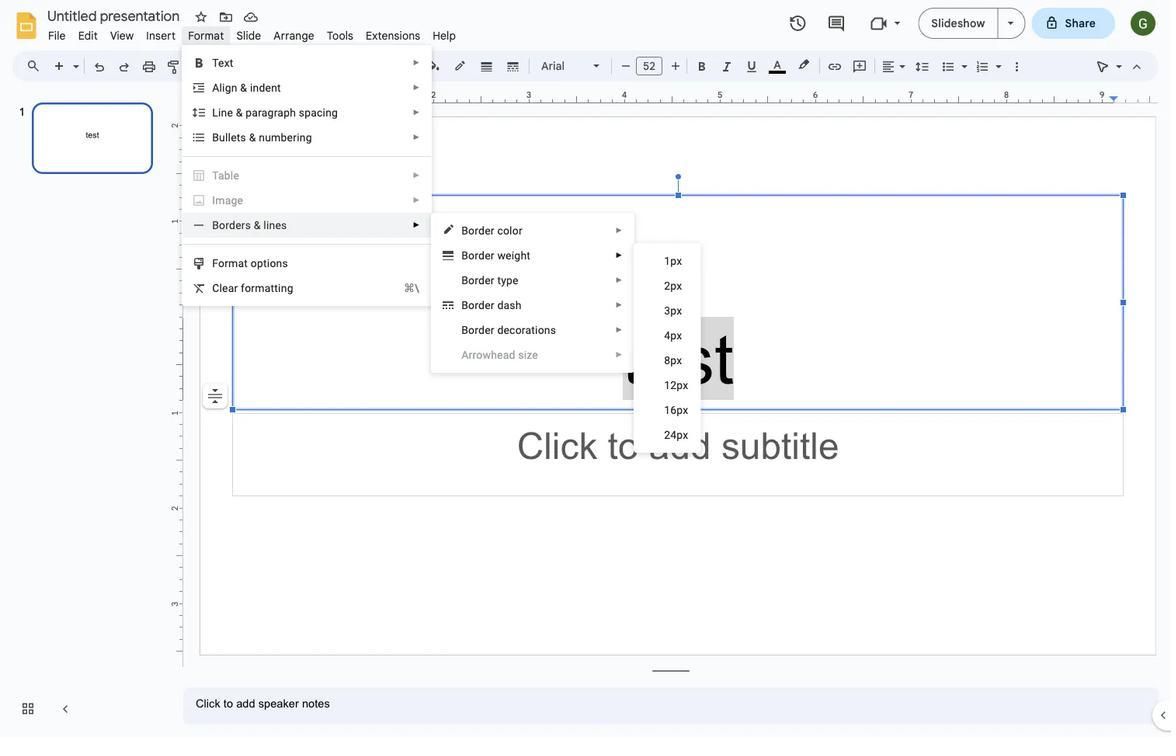 Task type: describe. For each thing, give the bounding box(es) containing it.
border c olor
[[462, 224, 523, 237]]

Star checkbox
[[190, 6, 212, 28]]

arrange
[[274, 29, 315, 42]]

font list. arial selected. option
[[542, 55, 584, 77]]

borders
[[212, 219, 251, 232]]

► for border color c 'element'
[[616, 226, 623, 235]]

⌘\
[[404, 282, 420, 294]]

2px
[[664, 279, 682, 292]]

format options \ element
[[212, 257, 293, 270]]

Menus field
[[19, 55, 54, 77]]

16px
[[664, 404, 689, 416]]

table menu item
[[192, 168, 420, 183]]

lines
[[264, 219, 287, 232]]

spacing
[[299, 106, 338, 119]]

bor d er dash
[[462, 299, 522, 312]]

rder
[[475, 324, 495, 336]]

bulle
[[212, 131, 237, 144]]

right margin image
[[1110, 91, 1156, 103]]

c
[[212, 282, 219, 294]]

share
[[1066, 16, 1096, 30]]

menu bar inside menu bar banner
[[42, 20, 462, 46]]

file
[[48, 29, 66, 42]]

a lign & indent
[[212, 81, 281, 94]]

8px
[[664, 354, 682, 367]]

slide
[[237, 29, 261, 42]]

24px
[[664, 429, 689, 441]]

arrange menu item
[[268, 26, 321, 45]]

border color: transparent image
[[452, 55, 470, 75]]

image m element
[[212, 194, 248, 207]]

► for table 2 element
[[413, 171, 420, 180]]

4px
[[664, 329, 682, 342]]

► for the border dash d element
[[616, 301, 623, 310]]

12px
[[664, 379, 689, 392]]

c lear formatting
[[212, 282, 293, 294]]

dash
[[498, 299, 522, 312]]

help
[[433, 29, 456, 42]]

► for the line & paragraph spacing l element
[[413, 108, 420, 117]]

tools menu item
[[321, 26, 360, 45]]

b
[[462, 324, 469, 336]]

bulle t s & numbering
[[212, 131, 312, 144]]

lear
[[219, 282, 238, 294]]

help menu item
[[427, 26, 462, 45]]

border decorations o element
[[462, 324, 561, 336]]

Font size field
[[636, 57, 669, 79]]

menu item for bor d er dash
[[462, 347, 623, 363]]

olor
[[503, 224, 523, 237]]

numbering
[[259, 131, 312, 144]]

text
[[212, 56, 234, 69]]

ead
[[497, 348, 516, 361]]

edit
[[78, 29, 98, 42]]

ine
[[218, 106, 233, 119]]

extensions menu item
[[360, 26, 427, 45]]

er
[[485, 299, 495, 312]]

options
[[251, 257, 288, 270]]

border weight option
[[478, 55, 496, 77]]

b o rder decorations
[[462, 324, 556, 336]]

o
[[469, 324, 475, 336]]

shrink text on overflow image
[[204, 385, 226, 407]]

tools
[[327, 29, 354, 42]]

bullets & numbering t element
[[212, 131, 317, 144]]

clear formatting c element
[[212, 282, 298, 294]]

main toolbar
[[46, 0, 1030, 603]]

⌘backslash element
[[385, 280, 420, 296]]

size
[[518, 348, 538, 361]]

border weight w element
[[462, 249, 535, 262]]

Font size text field
[[637, 57, 662, 75]]

border w eight
[[462, 249, 531, 262]]

format for format
[[188, 29, 224, 42]]

l
[[212, 106, 218, 119]]

new slide with layout image
[[69, 56, 79, 61]]

line & paragraph spacing l element
[[212, 106, 343, 119]]

indent
[[250, 81, 281, 94]]

► for border weight w element
[[616, 251, 623, 260]]

1px
[[664, 254, 682, 267]]

menu containing border
[[431, 213, 635, 373]]

view
[[110, 29, 134, 42]]

& right lign
[[240, 81, 247, 94]]

borders & lines
[[212, 219, 287, 232]]

bor
[[462, 299, 479, 312]]

format options
[[212, 257, 288, 270]]

& right ine
[[236, 106, 243, 119]]



Task type: vqa. For each thing, say whether or not it's contained in the screenshot.


Task type: locate. For each thing, give the bounding box(es) containing it.
► inside table menu item
[[413, 171, 420, 180]]

0 vertical spatial format
[[188, 29, 224, 42]]

menu item containing i
[[183, 188, 431, 213]]

line & paragraph spacing image
[[914, 55, 932, 77]]

application
[[0, 0, 1172, 737]]

highlight color image
[[796, 55, 813, 74]]

table
[[212, 169, 239, 182]]

fill color: transparent image
[[425, 55, 443, 75]]

1 vertical spatial format
[[212, 257, 248, 270]]

& right s
[[249, 131, 256, 144]]

3 border from the top
[[462, 274, 495, 287]]

align & indent a element
[[212, 81, 286, 94]]

border left the c
[[462, 224, 495, 237]]

l ine & paragraph spacing
[[212, 106, 338, 119]]

format down the star checkbox
[[188, 29, 224, 42]]

navigation
[[0, 88, 171, 737]]

s
[[241, 131, 246, 144]]

border
[[462, 224, 495, 237], [462, 249, 495, 262], [462, 274, 495, 287]]

border dash option
[[505, 55, 523, 77]]

d
[[479, 299, 485, 312]]

lign
[[219, 81, 238, 94]]

insert menu item
[[140, 26, 182, 45]]

border for border c olor
[[462, 224, 495, 237]]

borders & lines q element
[[212, 219, 292, 232]]

0 vertical spatial menu item
[[183, 188, 431, 213]]

border t ype
[[462, 274, 519, 287]]

t for ype
[[498, 274, 501, 287]]

border left w
[[462, 249, 495, 262]]

format inside menu item
[[188, 29, 224, 42]]

format up lear
[[212, 257, 248, 270]]

0 vertical spatial t
[[237, 131, 241, 144]]

0 vertical spatial border
[[462, 224, 495, 237]]

arrowhead size h element
[[462, 348, 543, 361]]

border for border t ype
[[462, 274, 495, 287]]

w
[[498, 249, 506, 262]]

paragraph
[[246, 106, 296, 119]]

share button
[[1032, 8, 1116, 39]]

ype
[[501, 274, 519, 287]]

mode and view toolbar
[[1091, 51, 1150, 82]]

start slideshow (⌘+enter) image
[[1008, 22, 1014, 25]]

► for text s element
[[413, 58, 420, 67]]

menu item down table menu item
[[183, 188, 431, 213]]

live pointer settings image
[[1113, 56, 1123, 61]]

menu item
[[183, 188, 431, 213], [462, 347, 623, 363]]

menu containing 1px
[[634, 243, 701, 453]]

formatting
[[241, 282, 293, 294]]

1 horizontal spatial menu item
[[462, 347, 623, 363]]

table 2 element
[[212, 169, 244, 182]]

left margin image
[[201, 91, 247, 103]]

decorations
[[498, 324, 556, 336]]

arial
[[542, 59, 565, 73]]

border type t element
[[462, 274, 523, 287]]

format
[[188, 29, 224, 42], [212, 257, 248, 270]]

format for format options
[[212, 257, 248, 270]]

t for s
[[237, 131, 241, 144]]

► for borders & lines q element
[[413, 221, 420, 230]]

file menu item
[[42, 26, 72, 45]]

i
[[212, 194, 215, 207]]

menu containing text
[[182, 45, 432, 306]]

text s element
[[212, 56, 238, 69]]

menu item for bulle t s & numbering
[[183, 188, 431, 213]]

arrow
[[462, 348, 491, 361]]

border color c element
[[462, 224, 527, 237]]

t
[[237, 131, 241, 144], [498, 274, 501, 287]]

insert
[[146, 29, 176, 42]]

slideshow button
[[919, 8, 999, 39]]

1 vertical spatial border
[[462, 249, 495, 262]]

h
[[491, 348, 497, 361]]

application containing slideshow
[[0, 0, 1172, 737]]

format menu item
[[182, 26, 230, 45]]

&
[[240, 81, 247, 94], [236, 106, 243, 119], [249, 131, 256, 144], [254, 219, 261, 232]]

menu item down decorations
[[462, 347, 623, 363]]

border for border w eight
[[462, 249, 495, 262]]

border up d
[[462, 274, 495, 287]]

► for align & indent a element
[[413, 83, 420, 92]]

edit menu item
[[72, 26, 104, 45]]

1 horizontal spatial t
[[498, 274, 501, 287]]

0 horizontal spatial menu item
[[183, 188, 431, 213]]

► for image m element on the left top
[[413, 196, 420, 205]]

& left the lines
[[254, 219, 261, 232]]

2 vertical spatial border
[[462, 274, 495, 287]]

age
[[225, 194, 243, 207]]

►
[[413, 58, 420, 67], [413, 83, 420, 92], [413, 108, 420, 117], [413, 133, 420, 142], [413, 171, 420, 180], [413, 196, 420, 205], [413, 221, 420, 230], [616, 226, 623, 235], [616, 251, 623, 260], [616, 276, 623, 285], [616, 301, 623, 310], [616, 326, 623, 334], [616, 350, 623, 359]]

text color image
[[769, 55, 786, 74]]

format inside menu
[[212, 257, 248, 270]]

menu bar containing file
[[42, 20, 462, 46]]

m
[[215, 194, 225, 207]]

c
[[498, 224, 503, 237]]

option
[[203, 384, 228, 409]]

menu item containing arrow
[[462, 347, 623, 363]]

i m age
[[212, 194, 243, 207]]

3px
[[664, 304, 682, 317]]

a
[[212, 81, 219, 94]]

view menu item
[[104, 26, 140, 45]]

1 vertical spatial menu item
[[462, 347, 623, 363]]

menu bar banner
[[0, 0, 1172, 737]]

border dash d element
[[462, 299, 527, 312]]

2 border from the top
[[462, 249, 495, 262]]

extensions
[[366, 29, 421, 42]]

Rename text field
[[42, 6, 189, 25]]

menu
[[182, 45, 432, 306], [431, 213, 635, 373], [634, 243, 701, 453]]

arrow h ead size
[[462, 348, 538, 361]]

► for the bullets & numbering t element
[[413, 133, 420, 142]]

1 border from the top
[[462, 224, 495, 237]]

slideshow
[[932, 16, 986, 30]]

menu bar
[[42, 20, 462, 46]]

1 vertical spatial t
[[498, 274, 501, 287]]

0 horizontal spatial t
[[237, 131, 241, 144]]

eight
[[506, 249, 531, 262]]

slide menu item
[[230, 26, 268, 45]]



